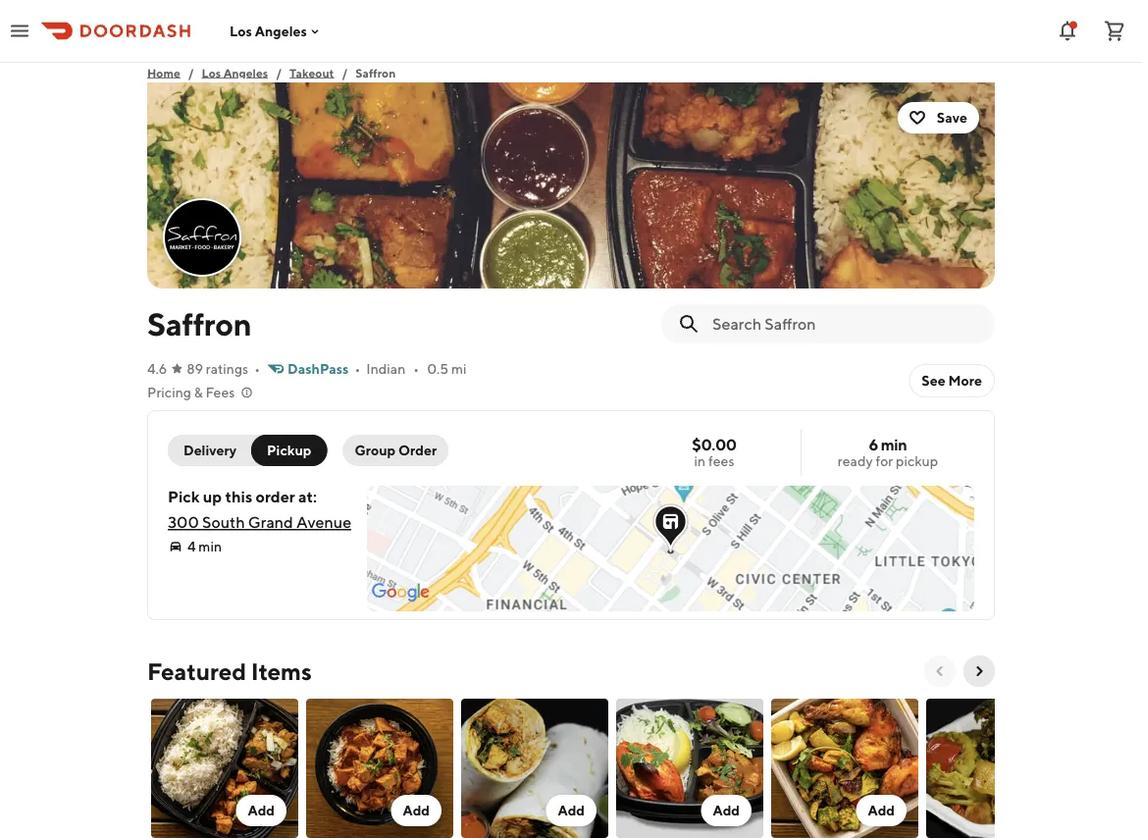 Task type: describe. For each thing, give the bounding box(es) containing it.
in
[[695, 453, 706, 469]]

0 items, open order cart image
[[1103, 19, 1127, 43]]

order methods option group
[[168, 435, 327, 466]]

featured
[[147, 657, 246, 685]]

los angeles link
[[202, 63, 268, 82]]

0 horizontal spatial los
[[202, 66, 221, 80]]

save
[[937, 109, 968, 126]]

0.5
[[427, 361, 449, 377]]

pickup
[[267, 442, 312, 458]]

0 vertical spatial angeles
[[255, 23, 307, 39]]

$0.00 in fees
[[692, 435, 737, 469]]

dashpass
[[288, 361, 349, 377]]

Item Search search field
[[713, 313, 980, 335]]

takeout
[[290, 66, 334, 80]]

add for curry plate image
[[248, 803, 275, 819]]

order
[[256, 487, 295, 506]]

mi
[[452, 361, 467, 377]]

see
[[922, 373, 946, 389]]

ratings
[[206, 361, 249, 377]]

los angeles
[[230, 23, 307, 39]]

map region
[[280, 301, 1034, 804]]

home link
[[147, 63, 180, 82]]

delivery
[[184, 442, 237, 458]]

next button of carousel image
[[972, 664, 988, 679]]

add for tandoori chicken platter image on the right of page
[[868, 803, 895, 819]]

pricing & fees button
[[147, 383, 255, 402]]

pricing
[[147, 384, 191, 401]]

see more
[[922, 373, 983, 389]]

89 ratings •
[[187, 361, 260, 377]]

300 south grand avenue link
[[168, 513, 352, 532]]

group order button
[[343, 435, 449, 466]]

pick
[[168, 487, 200, 506]]

pick up this order at: 300 south grand avenue
[[168, 487, 352, 532]]

&
[[194, 384, 203, 401]]

Pickup radio
[[251, 435, 327, 466]]

1 • from the left
[[254, 361, 260, 377]]

at:
[[298, 487, 317, 506]]

min for 4
[[199, 538, 222, 555]]

chicken tikka burrito image
[[461, 699, 609, 838]]

1 / from the left
[[188, 66, 194, 80]]

4.6
[[147, 361, 167, 377]]

1 horizontal spatial los
[[230, 23, 252, 39]]

3 / from the left
[[342, 66, 348, 80]]

group order
[[355, 442, 437, 458]]

up
[[203, 487, 222, 506]]

indian
[[366, 361, 406, 377]]

pricing & fees
[[147, 384, 235, 401]]

89
[[187, 361, 203, 377]]

curry plate image
[[151, 699, 298, 838]]



Task type: vqa. For each thing, say whether or not it's contained in the screenshot.
first $5
no



Task type: locate. For each thing, give the bounding box(es) containing it.
group
[[355, 442, 396, 458]]

min for 6
[[881, 435, 907, 454]]

0 horizontal spatial /
[[188, 66, 194, 80]]

angeles up home / los angeles / takeout / saffron
[[255, 23, 307, 39]]

4
[[187, 538, 196, 555]]

ready
[[838, 453, 873, 469]]

min right 4
[[199, 538, 222, 555]]

/
[[188, 66, 194, 80], [276, 66, 282, 80], [342, 66, 348, 80]]

• left indian
[[355, 361, 361, 377]]

this
[[225, 487, 252, 506]]

items
[[251, 657, 312, 685]]

saffron
[[356, 66, 396, 80], [147, 305, 252, 342]]

home
[[147, 66, 180, 80]]

powered by google image
[[372, 583, 430, 603]]

tandoori chicken platter image
[[772, 699, 919, 838]]

4 add from the left
[[713, 803, 740, 819]]

takeout link
[[290, 63, 334, 82]]

fees
[[709, 453, 735, 469]]

indian • 0.5 mi
[[366, 361, 467, 377]]

pickup
[[896, 453, 939, 469]]

4 min
[[187, 538, 222, 555]]

• left 0.5
[[414, 361, 419, 377]]

$0.00
[[692, 435, 737, 454]]

min right 6
[[881, 435, 907, 454]]

fees
[[206, 384, 235, 401]]

• for indian • 0.5 mi
[[414, 361, 419, 377]]

1 vertical spatial min
[[199, 538, 222, 555]]

• right ratings
[[254, 361, 260, 377]]

add for tandoori curry image
[[713, 803, 740, 819]]

/ right takeout
[[342, 66, 348, 80]]

featured items heading
[[147, 656, 312, 687]]

angeles
[[255, 23, 307, 39], [224, 66, 268, 80]]

1 horizontal spatial min
[[881, 435, 907, 454]]

1 horizontal spatial saffron
[[356, 66, 396, 80]]

dashpass •
[[288, 361, 361, 377]]

1 horizontal spatial •
[[355, 361, 361, 377]]

5 add from the left
[[868, 803, 895, 819]]

add for chicken tikka burrito image
[[558, 803, 585, 819]]

2 horizontal spatial •
[[414, 361, 419, 377]]

1 horizontal spatial /
[[276, 66, 282, 80]]

saffron image
[[147, 82, 995, 289], [165, 200, 240, 275]]

curry bowl image
[[306, 699, 454, 838]]

1 vertical spatial los
[[202, 66, 221, 80]]

1 add from the left
[[248, 803, 275, 819]]

0 vertical spatial min
[[881, 435, 907, 454]]

avenue
[[296, 513, 352, 532]]

los up los angeles link
[[230, 23, 252, 39]]

6 min ready for pickup
[[838, 435, 939, 469]]

los right home on the top of the page
[[202, 66, 221, 80]]

3 • from the left
[[414, 361, 419, 377]]

grand
[[248, 513, 293, 532]]

2 add from the left
[[403, 803, 430, 819]]

0 vertical spatial saffron
[[356, 66, 396, 80]]

previous button of carousel image
[[933, 664, 948, 679]]

save button
[[898, 102, 980, 134]]

0 horizontal spatial min
[[199, 538, 222, 555]]

/ right home on the top of the page
[[188, 66, 194, 80]]

featured items
[[147, 657, 312, 685]]

open menu image
[[8, 19, 31, 43]]

los angeles button
[[230, 23, 323, 39]]

saffron right takeout
[[356, 66, 396, 80]]

/ left takeout link
[[276, 66, 282, 80]]

saffron up the 89
[[147, 305, 252, 342]]

1 vertical spatial angeles
[[224, 66, 268, 80]]

angeles down the 'los angeles'
[[224, 66, 268, 80]]

tandoori curry image
[[616, 699, 764, 838]]

0 horizontal spatial saffron
[[147, 305, 252, 342]]

•
[[254, 361, 260, 377], [355, 361, 361, 377], [414, 361, 419, 377]]

3 add from the left
[[558, 803, 585, 819]]

2 horizontal spatial /
[[342, 66, 348, 80]]

more
[[949, 373, 983, 389]]

6
[[869, 435, 879, 454]]

order
[[399, 442, 437, 458]]

south
[[202, 513, 245, 532]]

see more button
[[910, 365, 994, 397]]

min inside 6 min ready for pickup
[[881, 435, 907, 454]]

Delivery radio
[[168, 435, 264, 466]]

1 vertical spatial saffron
[[147, 305, 252, 342]]

• for dashpass •
[[355, 361, 361, 377]]

2 / from the left
[[276, 66, 282, 80]]

los
[[230, 23, 252, 39], [202, 66, 221, 80]]

notification bell image
[[1056, 19, 1080, 43]]

add button
[[147, 695, 302, 838], [302, 695, 457, 838], [457, 695, 613, 838], [613, 695, 768, 838], [768, 695, 923, 838], [236, 795, 287, 827], [391, 795, 442, 827], [546, 795, 597, 827], [701, 795, 752, 827], [856, 795, 907, 827]]

2 • from the left
[[355, 361, 361, 377]]

0 horizontal spatial •
[[254, 361, 260, 377]]

for
[[876, 453, 893, 469]]

min
[[881, 435, 907, 454], [199, 538, 222, 555]]

300
[[168, 513, 199, 532]]

add
[[248, 803, 275, 819], [403, 803, 430, 819], [558, 803, 585, 819], [713, 803, 740, 819], [868, 803, 895, 819]]

0 vertical spatial los
[[230, 23, 252, 39]]

add for curry bowl 'image'
[[403, 803, 430, 819]]

home / los angeles / takeout / saffron
[[147, 66, 396, 80]]



